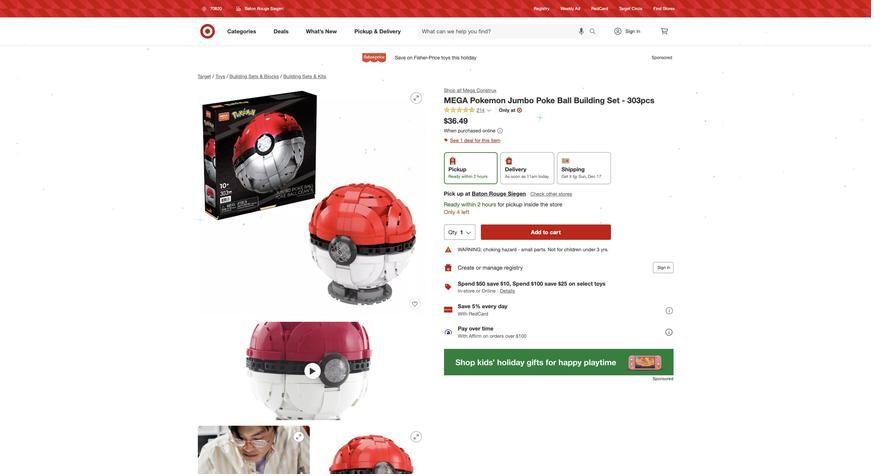 Task type: vqa. For each thing, say whether or not it's contained in the screenshot.


Task type: locate. For each thing, give the bounding box(es) containing it.
baton rouge siegen button
[[232, 2, 288, 15]]

/ left toys
[[212, 73, 214, 79]]

over right the orders at the bottom of the page
[[505, 333, 515, 339]]

find
[[654, 6, 662, 11]]

building right blocks
[[283, 73, 301, 79]]

1 horizontal spatial sets
[[302, 73, 312, 79]]

1 horizontal spatial on
[[569, 280, 575, 287]]

1 horizontal spatial building
[[283, 73, 301, 79]]

target
[[619, 6, 631, 11], [198, 73, 211, 79]]

ready within 2 hours for pickup inside the store only 4 left
[[444, 201, 562, 216]]

ready up 4
[[444, 201, 460, 208]]

target link
[[198, 73, 211, 79]]

0 vertical spatial ready
[[448, 174, 460, 179]]

1 horizontal spatial spend
[[512, 280, 529, 287]]

as
[[521, 174, 526, 179]]

/ right toys
[[227, 73, 228, 79]]

1 horizontal spatial baton
[[472, 190, 488, 197]]

0 vertical spatial sign
[[625, 28, 635, 34]]

baton up "categories" link
[[245, 6, 256, 11]]

categories link
[[221, 24, 265, 39]]

2 horizontal spatial /
[[280, 73, 282, 79]]

1 horizontal spatial in
[[667, 265, 670, 270]]

0 vertical spatial on
[[569, 280, 575, 287]]

0 vertical spatial for
[[475, 137, 480, 143]]

delivery inside delivery as soon as 11am today
[[505, 166, 526, 173]]

70820 button
[[198, 2, 229, 15]]

1 vertical spatial or
[[476, 288, 480, 294]]

sets left kits
[[302, 73, 312, 79]]

for down baton rouge siegen button
[[498, 201, 504, 208]]

over up affirm
[[469, 325, 480, 332]]

with down save
[[458, 311, 467, 317]]

1 horizontal spatial pickup
[[448, 166, 466, 173]]

pickup ready within 2 hours
[[448, 166, 488, 179]]

0 vertical spatial within
[[461, 174, 472, 179]]

weekly ad
[[561, 6, 580, 11]]

0 horizontal spatial rouge
[[257, 6, 269, 11]]

on right $25 on the right of page
[[569, 280, 575, 287]]

0 horizontal spatial over
[[469, 325, 480, 332]]

within up left
[[461, 201, 476, 208]]

0 vertical spatial siegen
[[270, 6, 283, 11]]

0 horizontal spatial on
[[483, 333, 488, 339]]

0 vertical spatial 2
[[474, 174, 476, 179]]

rouge up the deals link
[[257, 6, 269, 11]]

small
[[521, 247, 533, 253]]

building
[[230, 73, 247, 79], [283, 73, 301, 79], [574, 95, 605, 105]]

1 vertical spatial sign
[[657, 265, 666, 270]]

only left 4
[[444, 209, 455, 216]]

time
[[482, 325, 494, 332]]

pick up at baton rouge siegen
[[444, 190, 526, 197]]

kits
[[318, 73, 326, 79]]

day
[[498, 303, 507, 310]]

1 spend from the left
[[458, 280, 475, 287]]

0 vertical spatial hours
[[477, 174, 488, 179]]

1 horizontal spatial 2
[[477, 201, 481, 208]]

0 horizontal spatial pickup
[[354, 28, 372, 35]]

or right the create
[[476, 264, 481, 271]]

1 vertical spatial pickup
[[448, 166, 466, 173]]

0 vertical spatial baton
[[245, 6, 256, 11]]

1 horizontal spatial redcard
[[591, 6, 608, 11]]

when purchased online
[[444, 127, 495, 133]]

siegen up pickup
[[508, 190, 526, 197]]

pickup up up
[[448, 166, 466, 173]]

2 up the pick up at baton rouge siegen
[[474, 174, 476, 179]]

to
[[543, 229, 548, 236]]

pickup right new
[[354, 28, 372, 35]]

this
[[482, 137, 490, 143]]

1 horizontal spatial $100
[[531, 280, 543, 287]]

1 horizontal spatial store
[[550, 201, 562, 208]]

1 horizontal spatial sign in
[[657, 265, 670, 270]]

0 vertical spatial 1
[[460, 137, 463, 143]]

1 vertical spatial in
[[667, 265, 670, 270]]

1 vertical spatial rouge
[[489, 190, 506, 197]]

1 horizontal spatial sign
[[657, 265, 666, 270]]

0 vertical spatial rouge
[[257, 6, 269, 11]]

1 vertical spatial advertisement region
[[444, 349, 673, 376]]

1 horizontal spatial /
[[227, 73, 228, 79]]

sign
[[625, 28, 635, 34], [657, 265, 666, 270]]

every
[[482, 303, 496, 310]]

at right up
[[465, 190, 470, 197]]

2 save from the left
[[545, 280, 557, 287]]

pickup for ready
[[448, 166, 466, 173]]

redcard right ad
[[591, 6, 608, 11]]

0 horizontal spatial for
[[475, 137, 480, 143]]

manage
[[483, 264, 503, 271]]

building left set
[[574, 95, 605, 105]]

add
[[531, 229, 541, 236]]

weekly ad link
[[561, 6, 580, 12]]

sets left blocks
[[249, 73, 258, 79]]

within
[[461, 174, 472, 179], [461, 201, 476, 208]]

1 1 from the top
[[460, 137, 463, 143]]

2 vertical spatial for
[[557, 247, 563, 253]]

0 horizontal spatial $100
[[516, 333, 526, 339]]

0 vertical spatial redcard
[[591, 6, 608, 11]]

1 vertical spatial -
[[518, 247, 520, 253]]

within inside pickup ready within 2 hours
[[461, 174, 472, 179]]

target inside target circle link
[[619, 6, 631, 11]]

find stores link
[[654, 6, 675, 12]]

1 horizontal spatial only
[[499, 107, 509, 113]]

2 horizontal spatial &
[[374, 28, 378, 35]]

jumbo
[[508, 95, 534, 105]]

4
[[457, 209, 460, 216]]

303pcs
[[627, 95, 654, 105]]

1 horizontal spatial delivery
[[505, 166, 526, 173]]

advertisement region
[[192, 49, 679, 66], [444, 349, 673, 376]]

1 horizontal spatial for
[[498, 201, 504, 208]]

1 with from the top
[[458, 311, 467, 317]]

new
[[325, 28, 337, 35]]

at down jumbo
[[511, 107, 515, 113]]

2 down the pick up at baton rouge siegen
[[477, 201, 481, 208]]

only down pokemon
[[499, 107, 509, 113]]

create or manage registry
[[458, 264, 523, 271]]

weekly
[[561, 6, 574, 11]]

1 right qty
[[460, 229, 463, 236]]

1 horizontal spatial siegen
[[508, 190, 526, 197]]

1 vertical spatial ready
[[444, 201, 460, 208]]

hours up the pick up at baton rouge siegen
[[477, 174, 488, 179]]

delivery as soon as 11am today
[[505, 166, 549, 179]]

214
[[477, 107, 485, 113]]

0 vertical spatial with
[[458, 311, 467, 317]]

1 horizontal spatial at
[[511, 107, 515, 113]]

0 horizontal spatial spend
[[458, 280, 475, 287]]

0 horizontal spatial baton
[[245, 6, 256, 11]]

on inside spend $50 save $10, spend $100 save $25 on select toys in-store or online ∙ details
[[569, 280, 575, 287]]

1 horizontal spatial over
[[505, 333, 515, 339]]

70820
[[210, 6, 222, 11]]

1 vertical spatial $100
[[516, 333, 526, 339]]

1 vertical spatial at
[[465, 190, 470, 197]]

on down time on the bottom of the page
[[483, 333, 488, 339]]

for left this
[[475, 137, 480, 143]]

on
[[569, 280, 575, 287], [483, 333, 488, 339]]

pickup
[[506, 201, 522, 208]]

1 right see
[[460, 137, 463, 143]]

0 vertical spatial delivery
[[379, 28, 401, 35]]

1 vertical spatial store
[[464, 288, 475, 294]]

0 horizontal spatial 2
[[474, 174, 476, 179]]

0 vertical spatial sign in
[[625, 28, 640, 34]]

1 horizontal spatial -
[[622, 95, 625, 105]]

/ right blocks
[[280, 73, 282, 79]]

poke
[[536, 95, 555, 105]]

- right set
[[622, 95, 625, 105]]

0 vertical spatial $100
[[531, 280, 543, 287]]

store down check other stores button
[[550, 201, 562, 208]]

building right toys
[[230, 73, 247, 79]]

add to cart button
[[481, 225, 611, 240]]

hours inside pickup ready within 2 hours
[[477, 174, 488, 179]]

left
[[461, 209, 469, 216]]

rouge up ready within 2 hours for pickup inside the store only 4 left
[[489, 190, 506, 197]]

1 vertical spatial baton
[[472, 190, 488, 197]]

2 inside ready within 2 hours for pickup inside the store only 4 left
[[477, 201, 481, 208]]

0 horizontal spatial target
[[198, 73, 211, 79]]

1 or from the top
[[476, 264, 481, 271]]

target for target / toys / building sets & blocks / building sets & kits
[[198, 73, 211, 79]]

stores
[[663, 6, 675, 11]]

0 horizontal spatial delivery
[[379, 28, 401, 35]]

1 horizontal spatial &
[[313, 73, 317, 79]]

2 with from the top
[[458, 333, 467, 339]]

1 vertical spatial within
[[461, 201, 476, 208]]

spend up the details
[[512, 280, 529, 287]]

1 vertical spatial hours
[[482, 201, 496, 208]]

spend
[[458, 280, 475, 287], [512, 280, 529, 287]]

parts.
[[534, 247, 546, 253]]

within up up
[[461, 174, 472, 179]]

2 / from the left
[[227, 73, 228, 79]]

1 vertical spatial only
[[444, 209, 455, 216]]

ready up pick
[[448, 174, 460, 179]]

in inside button
[[667, 265, 670, 270]]

1 vertical spatial siegen
[[508, 190, 526, 197]]

1 vertical spatial delivery
[[505, 166, 526, 173]]

$100 left $25 on the right of page
[[531, 280, 543, 287]]

store up save
[[464, 288, 475, 294]]

find stores
[[654, 6, 675, 11]]

1 inside see 1 deal for this item "link"
[[460, 137, 463, 143]]

shipping get it by sun, dec 17
[[562, 166, 601, 179]]

0 vertical spatial target
[[619, 6, 631, 11]]

1 vertical spatial sign in
[[657, 265, 670, 270]]

0 vertical spatial at
[[511, 107, 515, 113]]

- inside the shop all mega construx mega pokemon jumbo poke ball building set - 303pcs
[[622, 95, 625, 105]]

0 vertical spatial in
[[636, 28, 640, 34]]

0 vertical spatial pickup
[[354, 28, 372, 35]]

circle
[[632, 6, 642, 11]]

search button
[[586, 24, 603, 40]]

1 for see
[[460, 137, 463, 143]]

mega
[[463, 87, 475, 93]]

baton rouge siegen button
[[472, 190, 526, 198]]

warning: choking hazard - small parts. not for children under 3 yrs.
[[458, 247, 608, 253]]

1 horizontal spatial save
[[545, 280, 557, 287]]

siegen up deals
[[270, 6, 283, 11]]

the
[[540, 201, 548, 208]]

building inside the shop all mega construx mega pokemon jumbo poke ball building set - 303pcs
[[574, 95, 605, 105]]

0 horizontal spatial sign in
[[625, 28, 640, 34]]

or
[[476, 264, 481, 271], [476, 288, 480, 294]]

0 horizontal spatial sets
[[249, 73, 258, 79]]

for right not on the right bottom
[[557, 247, 563, 253]]

0 horizontal spatial only
[[444, 209, 455, 216]]

save left $25 on the right of page
[[545, 280, 557, 287]]

0 horizontal spatial save
[[487, 280, 499, 287]]

214 link
[[444, 107, 492, 115]]

purchased
[[458, 127, 481, 133]]

see 1 deal for this item
[[450, 137, 500, 143]]

1 vertical spatial 1
[[460, 229, 463, 236]]

$100 right the orders at the bottom of the page
[[516, 333, 526, 339]]

2 1 from the top
[[460, 229, 463, 236]]

delivery
[[379, 28, 401, 35], [505, 166, 526, 173]]

with down pay
[[458, 333, 467, 339]]

within inside ready within 2 hours for pickup inside the store only 4 left
[[461, 201, 476, 208]]

qty 1
[[448, 229, 463, 236]]

2
[[474, 174, 476, 179], [477, 201, 481, 208]]

or down $50
[[476, 288, 480, 294]]

1 vertical spatial target
[[198, 73, 211, 79]]

0 horizontal spatial siegen
[[270, 6, 283, 11]]

sign in link
[[608, 24, 651, 39]]

spend $50 save $10, spend $100 save $25 on select toys link
[[458, 280, 606, 287]]

see
[[450, 137, 459, 143]]

with inside the pay over time with affirm on orders over $100
[[458, 333, 467, 339]]

0 horizontal spatial /
[[212, 73, 214, 79]]

$100 inside spend $50 save $10, spend $100 save $25 on select toys in-store or online ∙ details
[[531, 280, 543, 287]]

by
[[573, 174, 577, 179]]

siegen
[[270, 6, 283, 11], [508, 190, 526, 197]]

target left circle
[[619, 6, 631, 11]]

$100
[[531, 280, 543, 287], [516, 333, 526, 339]]

0 horizontal spatial redcard
[[469, 311, 488, 317]]

pickup inside pickup ready within 2 hours
[[448, 166, 466, 173]]

as
[[505, 174, 510, 179]]

save up online
[[487, 280, 499, 287]]

hazard
[[502, 247, 517, 253]]

0 vertical spatial or
[[476, 264, 481, 271]]

rouge
[[257, 6, 269, 11], [489, 190, 506, 197]]

sponsored
[[653, 376, 673, 382]]

redcard
[[591, 6, 608, 11], [469, 311, 488, 317]]

1 horizontal spatial target
[[619, 6, 631, 11]]

choking
[[483, 247, 500, 253]]

sets
[[249, 73, 258, 79], [302, 73, 312, 79]]

1
[[460, 137, 463, 143], [460, 229, 463, 236]]

0 horizontal spatial in
[[636, 28, 640, 34]]

0 vertical spatial -
[[622, 95, 625, 105]]

pay over time with affirm on orders over $100
[[458, 325, 526, 339]]

redcard down 5%
[[469, 311, 488, 317]]

target left the 'toys' link
[[198, 73, 211, 79]]

2 horizontal spatial for
[[557, 247, 563, 253]]

other
[[546, 191, 557, 197]]

sun,
[[578, 174, 587, 179]]

deal
[[464, 137, 473, 143]]

- left small
[[518, 247, 520, 253]]

for inside "link"
[[475, 137, 480, 143]]

0 horizontal spatial sign
[[625, 28, 635, 34]]

with inside save 5% every day with redcard
[[458, 311, 467, 317]]

hours down the pick up at baton rouge siegen
[[482, 201, 496, 208]]

shipping
[[562, 166, 585, 173]]

only
[[499, 107, 509, 113], [444, 209, 455, 216]]

1 vertical spatial for
[[498, 201, 504, 208]]

1 vertical spatial on
[[483, 333, 488, 339]]

baton right up
[[472, 190, 488, 197]]

1 vertical spatial with
[[458, 333, 467, 339]]

0 horizontal spatial store
[[464, 288, 475, 294]]

2 or from the top
[[476, 288, 480, 294]]

store inside ready within 2 hours for pickup inside the store only 4 left
[[550, 201, 562, 208]]

spend up in-
[[458, 280, 475, 287]]

all
[[457, 87, 462, 93]]



Task type: describe. For each thing, give the bounding box(es) containing it.
toys link
[[215, 73, 225, 79]]

details
[[500, 288, 515, 294]]

dec
[[588, 174, 595, 179]]

pay
[[458, 325, 467, 332]]

save 5% every day with redcard
[[458, 303, 507, 317]]

3 / from the left
[[280, 73, 282, 79]]

add to cart
[[531, 229, 561, 236]]

soon
[[511, 174, 520, 179]]

under
[[583, 247, 595, 253]]

sign in button
[[653, 262, 673, 273]]

0 horizontal spatial building
[[230, 73, 247, 79]]

check
[[530, 191, 545, 197]]

cart
[[550, 229, 561, 236]]

0 horizontal spatial at
[[465, 190, 470, 197]]

0 horizontal spatial -
[[518, 247, 520, 253]]

1 save from the left
[[487, 280, 499, 287]]

$10,
[[500, 280, 511, 287]]

yrs.
[[601, 247, 608, 253]]

1 vertical spatial over
[[505, 333, 515, 339]]

sign in inside sign in button
[[657, 265, 670, 270]]

11am
[[527, 174, 537, 179]]

ready inside pickup ready within 2 hours
[[448, 174, 460, 179]]

2 inside pickup ready within 2 hours
[[474, 174, 476, 179]]

warning:
[[458, 247, 482, 253]]

ball
[[557, 95, 572, 105]]

2 sets from the left
[[302, 73, 312, 79]]

stores
[[559, 191, 572, 197]]

pick
[[444, 190, 455, 197]]

mega pokemon jumbo poke ball building set - 303pcs, 4 of 7 image
[[315, 426, 427, 474]]

1 for qty
[[460, 229, 463, 236]]

image gallery element
[[198, 87, 427, 474]]

building for mega
[[574, 95, 605, 105]]

only inside ready within 2 hours for pickup inside the store only 4 left
[[444, 209, 455, 216]]

ready inside ready within 2 hours for pickup inside the store only 4 left
[[444, 201, 460, 208]]

mega pokemon jumbo poke ball building set - 303pcs, 2 of 7, play video image
[[198, 322, 427, 420]]

0 vertical spatial over
[[469, 325, 480, 332]]

$36.49
[[444, 116, 468, 125]]

∙
[[497, 288, 498, 294]]

deals
[[274, 28, 289, 35]]

online
[[482, 288, 496, 294]]

mega
[[444, 95, 468, 105]]

spend $50 save $10, spend $100 save $25 on select toys in-store or online ∙ details
[[458, 280, 606, 294]]

redcard link
[[591, 6, 608, 12]]

for inside ready within 2 hours for pickup inside the store only 4 left
[[498, 201, 504, 208]]

categories
[[227, 28, 256, 35]]

orders
[[490, 333, 504, 339]]

hours inside ready within 2 hours for pickup inside the store only 4 left
[[482, 201, 496, 208]]

ad
[[575, 6, 580, 11]]

save
[[458, 303, 471, 310]]

shop all mega construx mega pokemon jumbo poke ball building set - 303pcs
[[444, 87, 654, 105]]

what's new link
[[300, 24, 346, 39]]

toys
[[594, 280, 606, 287]]

registry
[[504, 264, 523, 271]]

get
[[562, 174, 568, 179]]

set
[[607, 95, 620, 105]]

3
[[597, 247, 600, 253]]

construx
[[477, 87, 496, 93]]

deals link
[[268, 24, 297, 39]]

baton inside dropdown button
[[245, 6, 256, 11]]

it
[[569, 174, 572, 179]]

today
[[538, 174, 549, 179]]

pickup & delivery link
[[348, 24, 409, 39]]

building sets & kits link
[[283, 73, 326, 79]]

0 vertical spatial advertisement region
[[192, 49, 679, 66]]

create
[[458, 264, 474, 271]]

What can we help you find? suggestions appear below search field
[[418, 24, 591, 39]]

toys
[[215, 73, 225, 79]]

pickup for &
[[354, 28, 372, 35]]

0 horizontal spatial &
[[260, 73, 263, 79]]

2 spend from the left
[[512, 280, 529, 287]]

pokemon
[[470, 95, 506, 105]]

children
[[564, 247, 581, 253]]

siegen inside dropdown button
[[270, 6, 283, 11]]

inside
[[524, 201, 539, 208]]

item
[[491, 137, 500, 143]]

target circle
[[619, 6, 642, 11]]

registry link
[[534, 6, 549, 12]]

redcard inside save 5% every day with redcard
[[469, 311, 488, 317]]

details button
[[500, 287, 515, 295]]

baton rouge siegen
[[245, 6, 283, 11]]

0 vertical spatial only
[[499, 107, 509, 113]]

target for target circle
[[619, 6, 631, 11]]

building for building
[[283, 73, 301, 79]]

or inside spend $50 save $10, spend $100 save $25 on select toys in-store or online ∙ details
[[476, 288, 480, 294]]

store inside spend $50 save $10, spend $100 save $25 on select toys in-store or online ∙ details
[[464, 288, 475, 294]]

rouge inside baton rouge siegen dropdown button
[[257, 6, 269, 11]]

online
[[482, 127, 495, 133]]

target circle link
[[619, 6, 642, 12]]

affirm
[[469, 333, 482, 339]]

sign inside button
[[657, 265, 666, 270]]

17
[[597, 174, 601, 179]]

what's
[[306, 28, 324, 35]]

when
[[444, 127, 457, 133]]

1 sets from the left
[[249, 73, 258, 79]]

check other stores
[[530, 191, 572, 197]]

$100 inside the pay over time with affirm on orders over $100
[[516, 333, 526, 339]]

mega pokemon jumbo poke ball building set - 303pcs, 1 of 7 image
[[198, 87, 427, 316]]

not
[[548, 247, 556, 253]]

mega pokemon jumbo poke ball building set - 303pcs, 3 of 7 image
[[198, 426, 310, 474]]

on inside the pay over time with affirm on orders over $100
[[483, 333, 488, 339]]

qty
[[448, 229, 457, 236]]

1 horizontal spatial rouge
[[489, 190, 506, 197]]

building sets & blocks link
[[230, 73, 279, 79]]

target / toys / building sets & blocks / building sets & kits
[[198, 73, 326, 79]]

see 1 deal for this item link
[[444, 136, 673, 145]]

1 / from the left
[[212, 73, 214, 79]]



